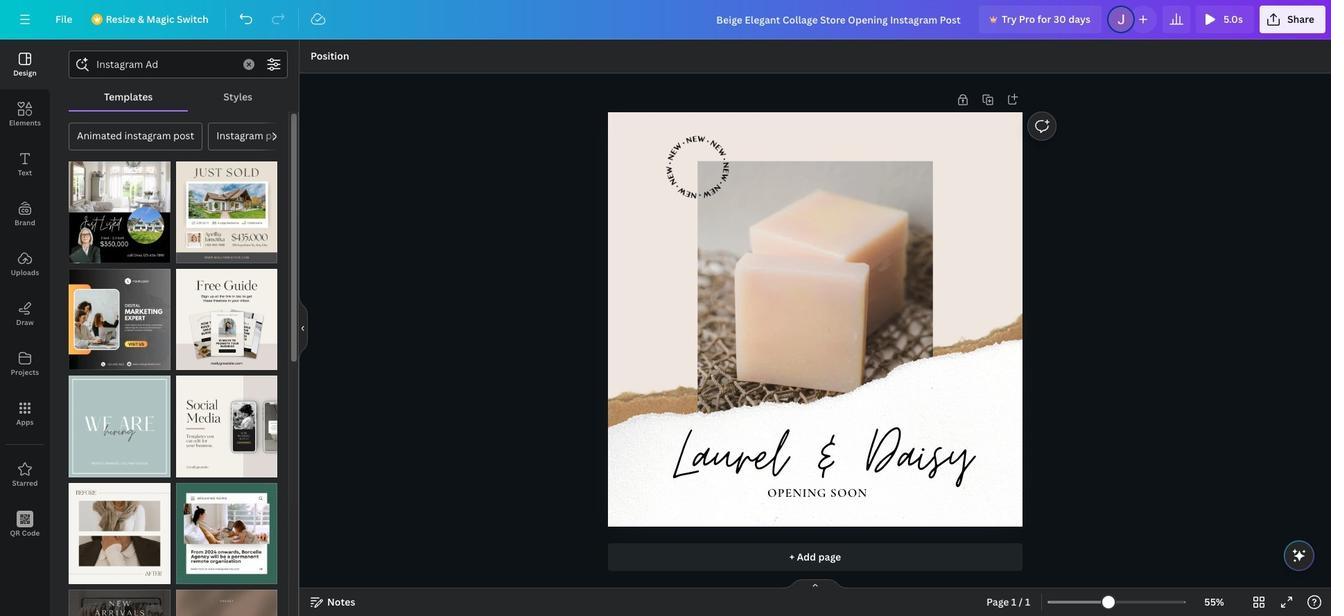 Task type: vqa. For each thing, say whether or not it's contained in the screenshot.
the Black & White Gradient Digital Marketing Instagram Post group
yes



Task type: locate. For each thing, give the bounding box(es) containing it.
hide image
[[299, 295, 308, 361]]

main menu bar
[[0, 0, 1332, 40]]

Zoom button
[[1192, 592, 1237, 614]]

beige minimalist real estate agent just sold instagram post group
[[176, 153, 277, 263]]

white modern new arrivals instagram post group
[[69, 582, 170, 617]]

mint minimal modern we are hiring instagram post image
[[69, 376, 170, 477]]

white modern new arrivals instagram post image
[[69, 590, 170, 617]]

mint minimal modern we are hiring instagram post group
[[69, 368, 170, 477]]

brown elegant fashion new collection instagram post group
[[176, 582, 277, 617]]

modern neutral freebie lead magnet mockup instagram post group
[[176, 260, 277, 370]]

beige brown neutral before + after instagram post image
[[69, 483, 170, 585]]

green minimalist modern ui style breaking news instagram post image
[[176, 483, 277, 585]]

black white elegant real estate ad instagram post group
[[69, 153, 170, 263]]

side panel tab list
[[0, 40, 50, 550]]

show pages image
[[782, 579, 849, 590]]

black & white gradient digital marketing instagram post image
[[69, 269, 170, 370]]

modern neutral freebie lead magnet mockup instagram post image
[[176, 269, 277, 370]]



Task type: describe. For each thing, give the bounding box(es) containing it.
green minimalist modern ui style breaking news instagram post group
[[176, 475, 277, 585]]

brown elegant fashion new collection instagram post image
[[176, 590, 277, 617]]

beige brown neutral before + after instagram post group
[[69, 475, 170, 585]]

neutral minimalist social media digital product carousel instagram post group
[[176, 368, 277, 477]]

black & white gradient digital marketing instagram post group
[[69, 260, 170, 370]]

black white elegant real estate ad instagram post image
[[69, 162, 170, 263]]

Design title text field
[[706, 6, 974, 33]]

beige minimalist real estate agent just sold instagram post image
[[176, 162, 277, 263]]

Use 5+ words to describe... search field
[[96, 51, 235, 78]]



